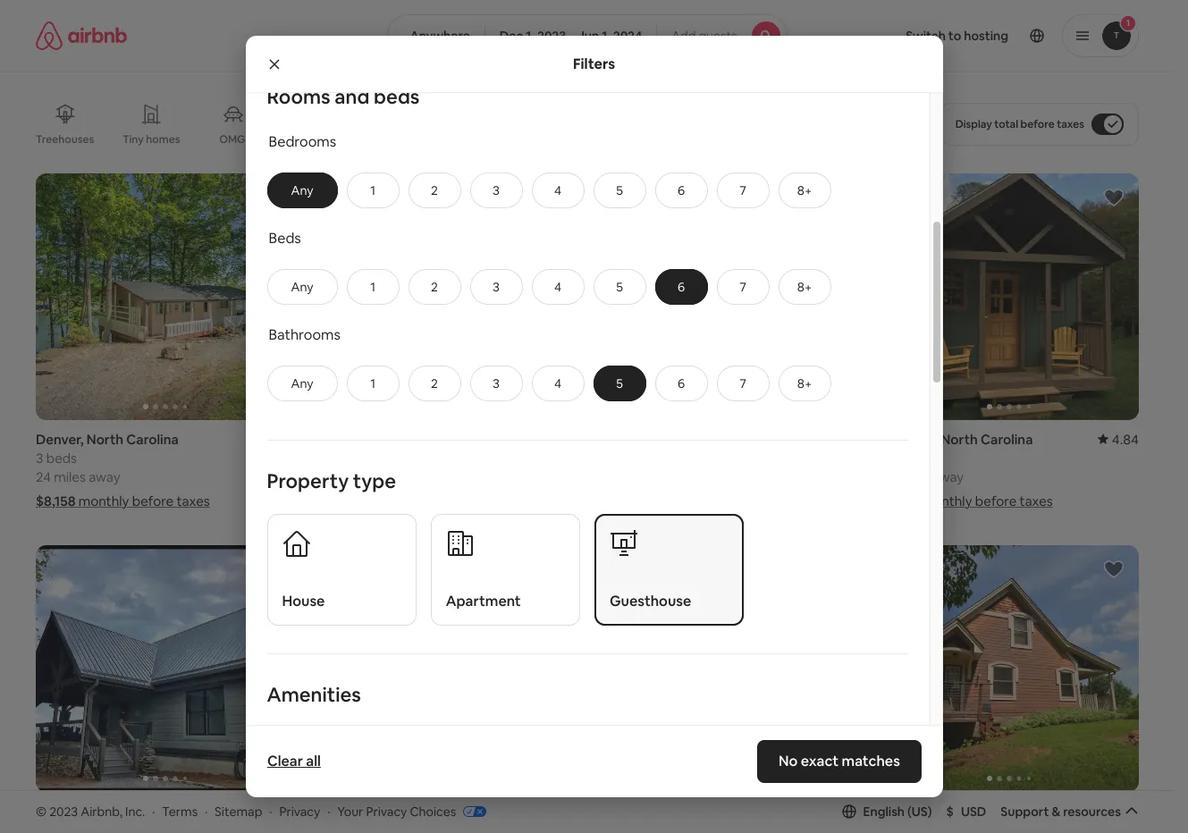 Task type: describe. For each thing, give the bounding box(es) containing it.
2 button for beds
[[408, 269, 461, 305]]

pine,
[[364, 803, 395, 820]]

1 any element from the top
[[286, 182, 319, 198]]

3 button for bedrooms
[[470, 172, 523, 208]]

show map
[[546, 725, 608, 741]]

monthly inside denver, north carolina 3 beds 24 miles away $8,158 monthly before taxes
[[78, 493, 129, 510]]

5 button for bedrooms
[[594, 172, 646, 208]]

add guests
[[672, 28, 738, 44]]

4.84
[[1113, 431, 1140, 448]]

type
[[353, 469, 396, 494]]

4.92
[[269, 431, 296, 448]]

support & resources button
[[1001, 804, 1140, 820]]

clear all button
[[258, 744, 330, 780]]

filters
[[573, 54, 616, 73]]

airbnb,
[[81, 804, 123, 820]]

1 any from the top
[[291, 182, 314, 198]]

any for beds
[[291, 279, 314, 295]]

no
[[779, 752, 798, 771]]

©
[[36, 804, 47, 820]]

clear all
[[267, 752, 321, 771]]

–
[[569, 28, 575, 44]]

any button for beds
[[267, 269, 338, 305]]

bostic,
[[880, 803, 923, 820]]

taxes inside 85 miles away monthly before taxes
[[1020, 493, 1054, 510]]

before inside denver, north carolina 3 beds 24 miles away $8,158 monthly before taxes
[[132, 493, 174, 510]]

terms · sitemap · privacy ·
[[162, 804, 330, 820]]

2 for bathrooms
[[431, 376, 438, 392]]

no exact matches
[[779, 752, 900, 771]]

before inside the 71 miles away $12,777 monthly before taxes
[[421, 493, 462, 510]]

guesthouse
[[610, 592, 692, 611]]

english
[[864, 804, 905, 820]]

anywhere button
[[388, 14, 486, 57]]

your
[[338, 804, 364, 820]]

dec
[[500, 28, 524, 44]]

71
[[317, 469, 330, 486]]

terms
[[162, 804, 198, 820]]

8+ element for bathrooms
[[798, 376, 813, 392]]

away for 71 miles away $12,777 monthly before taxes
[[368, 469, 399, 486]]

bedrooms
[[269, 132, 337, 151]]

3 button for bathrooms
[[470, 366, 523, 402]]

mooresville,
[[598, 431, 674, 448]]

parks
[[332, 132, 360, 146]]

miles for 71
[[333, 469, 365, 486]]

1 vertical spatial add to wishlist: nebo, north carolina image
[[260, 559, 281, 581]]

monthly inside the 71 miles away $12,777 monthly before taxes
[[367, 493, 418, 510]]

north inside denver, north carolina 3 beds 24 miles away $8,158 monthly before taxes
[[87, 431, 124, 448]]

any button for bathrooms
[[267, 366, 338, 402]]

mooresville, north carolina
[[598, 431, 769, 448]]

property
[[267, 469, 349, 494]]

any element for bathrooms
[[286, 376, 319, 392]]

8+ button for beds
[[779, 269, 832, 305]]

house button
[[267, 514, 417, 626]]

4 for bedrooms
[[555, 182, 562, 198]]

4.97 out of 5 average rating image
[[536, 431, 577, 448]]

6 button for bathrooms
[[655, 366, 708, 402]]

map
[[581, 725, 608, 741]]

any element for beds
[[286, 279, 319, 295]]

matches
[[842, 752, 900, 771]]

sitemap
[[215, 804, 262, 820]]

&
[[1052, 804, 1061, 820]]

1 1, from the left
[[526, 28, 535, 44]]

jun
[[578, 28, 600, 44]]

4.92 out of 5 average rating image
[[254, 431, 296, 448]]

5.0
[[1121, 803, 1140, 820]]

show map button
[[528, 712, 647, 755]]

4.94
[[269, 803, 296, 820]]

guesthouse button
[[595, 514, 745, 626]]

0 horizontal spatial 2023
[[49, 804, 78, 820]]

beds
[[269, 229, 301, 248]]

amenities
[[267, 683, 361, 708]]

1 button for bathrooms
[[347, 366, 399, 402]]

8+ for bathrooms
[[798, 376, 813, 392]]

denver, north carolina 3 beds 24 miles away $8,158 monthly before taxes
[[36, 431, 210, 510]]

4 button for bedrooms
[[532, 172, 585, 208]]

2 6 from the top
[[678, 279, 685, 295]]

add to wishlist: denver, north carolina image
[[260, 187, 281, 208]]

national parks
[[288, 132, 360, 146]]

4.9
[[839, 803, 858, 820]]

choices
[[410, 804, 456, 820]]

8+ element for bedrooms
[[798, 182, 813, 198]]

support
[[1001, 804, 1050, 820]]

monthly before taxes button
[[880, 493, 1054, 510]]

1 for bedrooms
[[370, 182, 376, 198]]

0 vertical spatial add to wishlist: nebo, north carolina image
[[541, 187, 563, 208]]

1 any button from the top
[[267, 172, 338, 208]]

1 · from the left
[[152, 804, 155, 820]]

profile element
[[809, 0, 1140, 72]]

display total before taxes
[[956, 117, 1085, 132]]

2024
[[613, 28, 643, 44]]

display total before taxes button
[[941, 103, 1140, 146]]

4 · from the left
[[328, 804, 330, 820]]

3 5 from the top
[[617, 376, 623, 392]]

usd
[[962, 804, 987, 820]]

2 · from the left
[[205, 804, 208, 820]]

resources
[[1064, 804, 1122, 820]]

3 · from the left
[[269, 804, 272, 820]]

privacy link
[[279, 804, 321, 820]]

8+ element for beds
[[798, 279, 813, 295]]

display
[[956, 117, 993, 132]]

8+ button for bathrooms
[[779, 366, 832, 402]]

85 miles away monthly before taxes
[[880, 469, 1054, 510]]

national
[[288, 132, 330, 146]]

© 2023 airbnb, inc. ·
[[36, 804, 155, 820]]

71 miles away $12,777 monthly before taxes
[[317, 469, 498, 510]]

tiny homes
[[123, 132, 180, 147]]

no exact matches link
[[757, 741, 922, 784]]

add guests button
[[657, 14, 788, 57]]

omg!
[[219, 132, 248, 147]]

nebo, north carolina for topmost add to wishlist: nebo, north carolina icon
[[317, 431, 450, 448]]

away inside denver, north carolina 3 beds 24 miles away $8,158 monthly before taxes
[[89, 469, 120, 486]]

1 privacy from the left
[[279, 804, 321, 820]]

1 vertical spatial newland, north carolina
[[598, 803, 752, 820]]

terms link
[[162, 804, 198, 820]]

your privacy choices
[[338, 804, 456, 820]]

4 for bathrooms
[[555, 376, 562, 392]]

your privacy choices link
[[338, 804, 487, 821]]

beds inside filters dialog
[[374, 84, 420, 109]]

show
[[546, 725, 579, 741]]

guests
[[699, 28, 738, 44]]

taxes inside display total before taxes button
[[1058, 117, 1085, 132]]

total
[[995, 117, 1019, 132]]

4.91
[[550, 803, 577, 820]]

1 horizontal spatial newland, north carolina
[[880, 431, 1034, 448]]

3 inside denver, north carolina 3 beds 24 miles away $8,158 monthly before taxes
[[36, 450, 43, 467]]

8+ for bedrooms
[[798, 182, 813, 198]]

7 button for beds
[[717, 269, 770, 305]]

miles inside denver, north carolina 3 beds 24 miles away $8,158 monthly before taxes
[[54, 469, 86, 486]]

1 button for beds
[[347, 269, 399, 305]]

2 privacy from the left
[[366, 804, 407, 820]]

1 for beds
[[370, 279, 376, 295]]

1 horizontal spatial nebo,
[[317, 431, 355, 448]]

rooms and beds
[[267, 84, 420, 109]]

3 for bedrooms
[[493, 182, 500, 198]]

tiny
[[123, 132, 144, 147]]

anywhere
[[410, 28, 470, 44]]

5 for bedrooms
[[617, 182, 623, 198]]

property type
[[267, 469, 396, 494]]



Task type: locate. For each thing, give the bounding box(es) containing it.
miles for 85
[[898, 469, 930, 486]]

away for 85 miles away monthly before taxes
[[933, 469, 965, 486]]

2 horizontal spatial miles
[[898, 469, 930, 486]]

3 8+ button from the top
[[779, 366, 832, 402]]

before inside 85 miles away monthly before taxes
[[976, 493, 1017, 510]]

homes
[[146, 132, 180, 147]]

1 4 button from the top
[[532, 172, 585, 208]]

1 horizontal spatial monthly
[[367, 493, 418, 510]]

1 1 from the top
[[370, 182, 376, 198]]

·
[[152, 804, 155, 820], [205, 804, 208, 820], [269, 804, 272, 820], [328, 804, 330, 820]]

8+ element
[[798, 182, 813, 198], [798, 279, 813, 295], [798, 376, 813, 392]]

2 for bedrooms
[[431, 182, 438, 198]]

2 5 from the top
[[617, 279, 623, 295]]

denver,
[[36, 431, 84, 448]]

4.94 out of 5 average rating image
[[254, 803, 296, 820]]

$8,158
[[36, 493, 76, 510]]

0 vertical spatial 3 button
[[470, 172, 523, 208]]

2 vertical spatial any element
[[286, 376, 319, 392]]

1 horizontal spatial newland,
[[880, 431, 939, 448]]

apartment
[[446, 592, 521, 611]]

1 vertical spatial 5 button
[[594, 269, 646, 305]]

7 for bedrooms
[[740, 182, 747, 198]]

1 vertical spatial 5
[[617, 279, 623, 295]]

add
[[672, 28, 696, 44]]

taxes inside denver, north carolina 3 beds 24 miles away $8,158 monthly before taxes
[[177, 493, 210, 510]]

0 horizontal spatial add to wishlist: nebo, north carolina image
[[260, 559, 281, 581]]

0 vertical spatial any button
[[267, 172, 338, 208]]

3 6 from the top
[[678, 376, 685, 392]]

0 vertical spatial 2023
[[538, 28, 566, 44]]

miles inside 85 miles away monthly before taxes
[[898, 469, 930, 486]]

24
[[36, 469, 51, 486]]

$ usd
[[947, 804, 987, 820]]

(us)
[[908, 804, 933, 820]]

1
[[370, 182, 376, 198], [370, 279, 376, 295], [370, 376, 376, 392]]

away up the monthly before taxes button
[[933, 469, 965, 486]]

1 vertical spatial 8+
[[798, 279, 813, 295]]

1 1 button from the top
[[347, 172, 399, 208]]

7 button
[[717, 172, 770, 208], [717, 269, 770, 305], [717, 366, 770, 402]]

4.9 out of 5 average rating image
[[825, 803, 858, 820]]

away right 71
[[368, 469, 399, 486]]

2 vertical spatial 1
[[370, 376, 376, 392]]

filters dialog
[[246, 36, 943, 834]]

5 button
[[594, 172, 646, 208], [594, 269, 646, 305], [594, 366, 646, 402]]

2 vertical spatial 1 button
[[347, 366, 399, 402]]

1 vertical spatial nebo,
[[36, 803, 73, 820]]

1 2 button from the top
[[408, 172, 461, 208]]

2 8+ from the top
[[798, 279, 813, 295]]

privacy right your
[[366, 804, 407, 820]]

3 2 from the top
[[431, 376, 438, 392]]

1 vertical spatial 8+ button
[[779, 269, 832, 305]]

6 for bedrooms
[[678, 182, 685, 198]]

north
[[87, 431, 124, 448], [357, 431, 394, 448], [677, 431, 713, 448], [942, 431, 979, 448], [76, 803, 113, 820], [397, 803, 434, 820], [660, 803, 697, 820], [925, 803, 962, 820]]

2 any element from the top
[[286, 279, 319, 295]]

0 vertical spatial 4
[[555, 182, 562, 198]]

· right terms link
[[205, 804, 208, 820]]

any right add to wishlist: denver, north carolina icon
[[291, 182, 314, 198]]

0 vertical spatial 8+
[[798, 182, 813, 198]]

0 horizontal spatial newland, north carolina
[[598, 803, 752, 820]]

· left privacy link
[[269, 804, 272, 820]]

0 vertical spatial 5 button
[[594, 172, 646, 208]]

3 any from the top
[[291, 376, 314, 392]]

support & resources
[[1001, 804, 1122, 820]]

4 button for bathrooms
[[532, 366, 585, 402]]

2 vertical spatial 8+
[[798, 376, 813, 392]]

1 3 button from the top
[[470, 172, 523, 208]]

monthly inside 85 miles away monthly before taxes
[[922, 493, 973, 510]]

nebo,
[[317, 431, 355, 448], [36, 803, 73, 820]]

0 vertical spatial 6 button
[[655, 172, 708, 208]]

add to wishlist: mooresville, north carolina image
[[823, 187, 844, 208]]

0 vertical spatial 2 button
[[408, 172, 461, 208]]

2 vertical spatial 5 button
[[594, 366, 646, 402]]

1 horizontal spatial add to wishlist: nebo, north carolina image
[[541, 187, 563, 208]]

any element up bathrooms
[[286, 279, 319, 295]]

0 vertical spatial 7
[[740, 182, 747, 198]]

3 button
[[470, 172, 523, 208], [470, 269, 523, 305], [470, 366, 523, 402]]

inc.
[[125, 804, 145, 820]]

4.97
[[550, 431, 577, 448]]

1 vertical spatial nebo, north carolina
[[36, 803, 168, 820]]

carolina
[[126, 431, 179, 448], [397, 431, 450, 448], [716, 431, 769, 448], [981, 431, 1034, 448], [116, 803, 168, 820], [437, 803, 489, 820], [700, 803, 752, 820], [965, 803, 1017, 820]]

add to wishlist: bostic, north carolina image
[[1104, 559, 1125, 581]]

3 1 from the top
[[370, 376, 376, 392]]

any element down bathrooms
[[286, 376, 319, 392]]

treehouses
[[36, 132, 94, 147]]

taxes inside the 71 miles away $12,777 monthly before taxes
[[465, 493, 498, 510]]

1 horizontal spatial nebo, north carolina
[[317, 431, 450, 448]]

nebo, left the airbnb,
[[36, 803, 73, 820]]

0 vertical spatial beds
[[374, 84, 420, 109]]

2 miles from the left
[[333, 469, 365, 486]]

$12,777
[[317, 493, 364, 510]]

2 vertical spatial 5
[[617, 376, 623, 392]]

1 vertical spatial 2 button
[[408, 269, 461, 305]]

before inside display total before taxes button
[[1021, 117, 1055, 132]]

2 vertical spatial 4 button
[[532, 366, 585, 402]]

4
[[555, 182, 562, 198], [555, 279, 562, 295], [555, 376, 562, 392]]

3 8+ element from the top
[[798, 376, 813, 392]]

2 any button from the top
[[267, 269, 338, 305]]

8+ for beds
[[798, 279, 813, 295]]

3 for beds
[[493, 279, 500, 295]]

away inside 85 miles away monthly before taxes
[[933, 469, 965, 486]]

5 for beds
[[617, 279, 623, 295]]

0 vertical spatial 1
[[370, 182, 376, 198]]

dec 1, 2023 – jun 1, 2024
[[500, 28, 643, 44]]

1 horizontal spatial miles
[[333, 469, 365, 486]]

2 2 button from the top
[[408, 269, 461, 305]]

$
[[947, 804, 954, 820]]

2 monthly from the left
[[367, 493, 418, 510]]

3 7 button from the top
[[717, 366, 770, 402]]

beds right and
[[374, 84, 420, 109]]

3 monthly from the left
[[922, 493, 973, 510]]

1 away from the left
[[89, 469, 120, 486]]

7 for beds
[[740, 279, 747, 295]]

2 4 button from the top
[[532, 269, 585, 305]]

3 4 from the top
[[555, 376, 562, 392]]

none search field containing anywhere
[[388, 14, 788, 57]]

2023 inside dec 1, 2023 – jun 1, 2024 button
[[538, 28, 566, 44]]

1 horizontal spatial privacy
[[366, 804, 407, 820]]

0 vertical spatial 2
[[431, 182, 438, 198]]

any button up bathrooms
[[267, 269, 338, 305]]

0 vertical spatial 5
[[617, 182, 623, 198]]

2 for beds
[[431, 279, 438, 295]]

add to wishlist: nebo, north carolina image
[[541, 187, 563, 208], [260, 559, 281, 581]]

3 1 button from the top
[[347, 366, 399, 402]]

1 horizontal spatial 2023
[[538, 28, 566, 44]]

1 vertical spatial any
[[291, 279, 314, 295]]

2 4 from the top
[[555, 279, 562, 295]]

away right 24
[[89, 469, 120, 486]]

bathrooms
[[269, 325, 341, 344]]

1 button
[[347, 172, 399, 208], [347, 269, 399, 305], [347, 366, 399, 402]]

2023 right "©"
[[49, 804, 78, 820]]

1 vertical spatial 4 button
[[532, 269, 585, 305]]

1 miles from the left
[[54, 469, 86, 486]]

2 vertical spatial 4
[[555, 376, 562, 392]]

0 vertical spatial newland,
[[880, 431, 939, 448]]

1 vertical spatial 1 button
[[347, 269, 399, 305]]

1 vertical spatial beds
[[46, 450, 77, 467]]

3 away from the left
[[933, 469, 965, 486]]

4 for beds
[[555, 279, 562, 295]]

3 any button from the top
[[267, 366, 338, 402]]

1 horizontal spatial beds
[[374, 84, 420, 109]]

english (us) button
[[842, 804, 933, 820]]

0 vertical spatial 8+ element
[[798, 182, 813, 198]]

2 7 from the top
[[740, 279, 747, 295]]

85
[[880, 469, 895, 486]]

1 vertical spatial 6 button
[[655, 269, 708, 305]]

rooms
[[267, 84, 331, 109]]

2 vertical spatial any
[[291, 376, 314, 392]]

3 button for beds
[[470, 269, 523, 305]]

0 vertical spatial any element
[[286, 182, 319, 198]]

0 horizontal spatial away
[[89, 469, 120, 486]]

any up bathrooms
[[291, 279, 314, 295]]

newland,
[[880, 431, 939, 448], [598, 803, 657, 820]]

1 4 from the top
[[555, 182, 562, 198]]

1 6 button from the top
[[655, 172, 708, 208]]

3 miles from the left
[[898, 469, 930, 486]]

1 vertical spatial 2023
[[49, 804, 78, 820]]

2 button for bedrooms
[[408, 172, 461, 208]]

· left your
[[328, 804, 330, 820]]

2 any from the top
[[291, 279, 314, 295]]

0 horizontal spatial nebo,
[[36, 803, 73, 820]]

0 horizontal spatial miles
[[54, 469, 86, 486]]

None search field
[[388, 14, 788, 57]]

3 2 button from the top
[[408, 366, 461, 402]]

2 8+ button from the top
[[779, 269, 832, 305]]

miles
[[54, 469, 86, 486], [333, 469, 365, 486], [898, 469, 930, 486]]

2 1 button from the top
[[347, 269, 399, 305]]

1 vertical spatial any button
[[267, 269, 338, 305]]

0 horizontal spatial nebo, north carolina
[[36, 803, 168, 820]]

spruce
[[317, 803, 362, 820]]

3 3 button from the top
[[470, 366, 523, 402]]

4 button
[[532, 172, 585, 208], [532, 269, 585, 305], [532, 366, 585, 402]]

4 button for beds
[[532, 269, 585, 305]]

2 5 button from the top
[[594, 269, 646, 305]]

nebo, up 71
[[317, 431, 355, 448]]

2 1, from the left
[[602, 28, 611, 44]]

dec 1, 2023 – jun 1, 2024 button
[[485, 14, 658, 57]]

3 for bathrooms
[[493, 376, 500, 392]]

miles right 24
[[54, 469, 86, 486]]

0 vertical spatial 8+ button
[[779, 172, 832, 208]]

0 vertical spatial nebo, north carolina
[[317, 431, 450, 448]]

2 horizontal spatial away
[[933, 469, 965, 486]]

1 horizontal spatial away
[[368, 469, 399, 486]]

2 vertical spatial 8+ element
[[798, 376, 813, 392]]

2 away from the left
[[368, 469, 399, 486]]

1 8+ element from the top
[[798, 182, 813, 198]]

2 3 button from the top
[[470, 269, 523, 305]]

1 vertical spatial 7
[[740, 279, 747, 295]]

any button down bathrooms
[[267, 366, 338, 402]]

exact
[[801, 752, 839, 771]]

group
[[36, 89, 833, 159], [36, 174, 296, 420], [317, 174, 577, 420], [598, 174, 858, 420], [880, 174, 1140, 420], [36, 546, 296, 793], [317, 546, 577, 793], [598, 546, 858, 793], [880, 546, 1140, 793]]

before
[[1021, 117, 1055, 132], [132, 493, 174, 510], [421, 493, 462, 510], [976, 493, 1017, 510]]

5 button for beds
[[594, 269, 646, 305]]

0 vertical spatial any
[[291, 182, 314, 198]]

any element right add to wishlist: denver, north carolina icon
[[286, 182, 319, 198]]

1 vertical spatial 1
[[370, 279, 376, 295]]

0 vertical spatial 1 button
[[347, 172, 399, 208]]

2 vertical spatial 7
[[740, 376, 747, 392]]

1, right jun
[[602, 28, 611, 44]]

1 8+ button from the top
[[779, 172, 832, 208]]

3 8+ from the top
[[798, 376, 813, 392]]

and
[[335, 84, 370, 109]]

2 vertical spatial any button
[[267, 366, 338, 402]]

privacy down the clear all button
[[279, 804, 321, 820]]

2 6 button from the top
[[655, 269, 708, 305]]

7 for bathrooms
[[740, 376, 747, 392]]

6 for bathrooms
[[678, 376, 685, 392]]

any
[[291, 182, 314, 198], [291, 279, 314, 295], [291, 376, 314, 392]]

0 horizontal spatial newland,
[[598, 803, 657, 820]]

6 button for bedrooms
[[655, 172, 708, 208]]

1 horizontal spatial 1,
[[602, 28, 611, 44]]

1 8+ from the top
[[798, 182, 813, 198]]

8+ button for bedrooms
[[779, 172, 832, 208]]

0 horizontal spatial beds
[[46, 450, 77, 467]]

3 5 button from the top
[[594, 366, 646, 402]]

2 vertical spatial 3 button
[[470, 366, 523, 402]]

2 8+ element from the top
[[798, 279, 813, 295]]

miles right 85
[[898, 469, 930, 486]]

miles right 71
[[333, 469, 365, 486]]

2023 left –
[[538, 28, 566, 44]]

1 button for bedrooms
[[347, 172, 399, 208]]

1 vertical spatial 2
[[431, 279, 438, 295]]

any element
[[286, 182, 319, 198], [286, 279, 319, 295], [286, 376, 319, 392]]

beds inside denver, north carolina 3 beds 24 miles away $8,158 monthly before taxes
[[46, 450, 77, 467]]

group containing national parks
[[36, 89, 833, 159]]

2 vertical spatial 6
[[678, 376, 685, 392]]

4.91 out of 5 average rating image
[[536, 803, 577, 820]]

house
[[282, 592, 325, 611]]

1 vertical spatial 7 button
[[717, 269, 770, 305]]

2 vertical spatial 2
[[431, 376, 438, 392]]

sitemap link
[[215, 804, 262, 820]]

2 vertical spatial 7 button
[[717, 366, 770, 402]]

0 horizontal spatial privacy
[[279, 804, 321, 820]]

taxes
[[1058, 117, 1085, 132], [177, 493, 210, 510], [465, 493, 498, 510], [1020, 493, 1054, 510]]

3 4 button from the top
[[532, 366, 585, 402]]

3 any element from the top
[[286, 376, 319, 392]]

3 6 button from the top
[[655, 366, 708, 402]]

clear
[[267, 752, 303, 771]]

newland, up 85
[[880, 431, 939, 448]]

1 7 button from the top
[[717, 172, 770, 208]]

7
[[740, 182, 747, 198], [740, 279, 747, 295], [740, 376, 747, 392]]

2 7 button from the top
[[717, 269, 770, 305]]

4.84 out of 5 average rating image
[[1098, 431, 1140, 448]]

2 button for bathrooms
[[408, 366, 461, 402]]

carolina inside denver, north carolina 3 beds 24 miles away $8,158 monthly before taxes
[[126, 431, 179, 448]]

0 vertical spatial nebo,
[[317, 431, 355, 448]]

any for bathrooms
[[291, 376, 314, 392]]

1 vertical spatial any element
[[286, 279, 319, 295]]

away
[[89, 469, 120, 486], [368, 469, 399, 486], [933, 469, 965, 486]]

7 button for bedrooms
[[717, 172, 770, 208]]

all
[[306, 752, 321, 771]]

0 vertical spatial newland, north carolina
[[880, 431, 1034, 448]]

5
[[617, 182, 623, 198], [617, 279, 623, 295], [617, 376, 623, 392]]

newland, right 4.91
[[598, 803, 657, 820]]

1 5 button from the top
[[594, 172, 646, 208]]

1 vertical spatial 4
[[555, 279, 562, 295]]

1 5 from the top
[[617, 182, 623, 198]]

beds
[[374, 84, 420, 109], [46, 450, 77, 467]]

0 vertical spatial 6
[[678, 182, 685, 198]]

1,
[[526, 28, 535, 44], [602, 28, 611, 44]]

1 2 from the top
[[431, 182, 438, 198]]

beds down denver,
[[46, 450, 77, 467]]

· right inc.
[[152, 804, 155, 820]]

0 vertical spatial 7 button
[[717, 172, 770, 208]]

apartment button
[[431, 514, 581, 626]]

nebo, north carolina for add to wishlist: nebo, north carolina icon to the bottom
[[36, 803, 168, 820]]

monthly
[[78, 493, 129, 510], [367, 493, 418, 510], [922, 493, 973, 510]]

1 vertical spatial 8+ element
[[798, 279, 813, 295]]

7 button for bathrooms
[[717, 366, 770, 402]]

2 horizontal spatial monthly
[[922, 493, 973, 510]]

1 for bathrooms
[[370, 376, 376, 392]]

away inside the 71 miles away $12,777 monthly before taxes
[[368, 469, 399, 486]]

miles inside the 71 miles away $12,777 monthly before taxes
[[333, 469, 365, 486]]

2 vertical spatial 8+ button
[[779, 366, 832, 402]]

2 1 from the top
[[370, 279, 376, 295]]

1, right dec
[[526, 28, 535, 44]]

3 7 from the top
[[740, 376, 747, 392]]

bostic, north carolina
[[880, 803, 1017, 820]]

1 vertical spatial 6
[[678, 279, 685, 295]]

2 vertical spatial 2 button
[[408, 366, 461, 402]]

0 vertical spatial 4 button
[[532, 172, 585, 208]]

english (us)
[[864, 804, 933, 820]]

1 vertical spatial 3 button
[[470, 269, 523, 305]]

add to wishlist: newland, north carolina image
[[1104, 187, 1125, 208]]

1 monthly from the left
[[78, 493, 129, 510]]

6
[[678, 182, 685, 198], [678, 279, 685, 295], [678, 376, 685, 392]]

5.0 out of 5 average rating image
[[1106, 803, 1140, 820]]

any down bathrooms
[[291, 376, 314, 392]]

any button
[[267, 172, 338, 208], [267, 269, 338, 305], [267, 366, 338, 402]]

1 7 from the top
[[740, 182, 747, 198]]

1 6 from the top
[[678, 182, 685, 198]]

any button down bedrooms
[[267, 172, 338, 208]]

0 horizontal spatial 1,
[[526, 28, 535, 44]]

2 2 from the top
[[431, 279, 438, 295]]

spruce pine, north carolina
[[317, 803, 489, 820]]

0 horizontal spatial monthly
[[78, 493, 129, 510]]

2 vertical spatial 6 button
[[655, 366, 708, 402]]

1 vertical spatial newland,
[[598, 803, 657, 820]]

8+
[[798, 182, 813, 198], [798, 279, 813, 295], [798, 376, 813, 392]]



Task type: vqa. For each thing, say whether or not it's contained in the screenshot.
REPORT ERRORS IN THE ROAD MAP OR IMAGERY TO GOOGLE on the right of page
no



